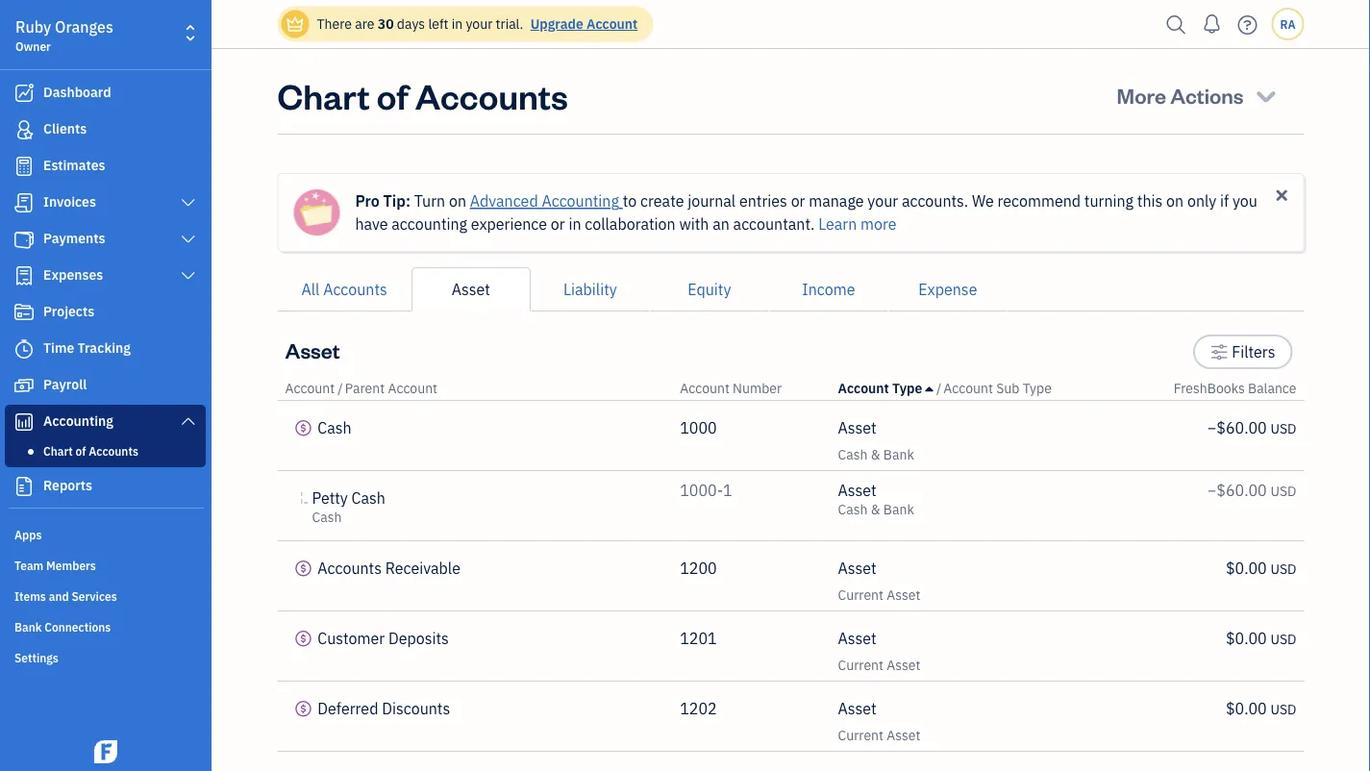 Task type: locate. For each thing, give the bounding box(es) containing it.
invoice image
[[12, 193, 36, 212]]

chevron large down image inside accounting link
[[179, 413, 197, 429]]

3 current from the top
[[838, 726, 884, 744]]

0 vertical spatial or
[[791, 191, 805, 211]]

$0.00 for 1200
[[1226, 558, 1267, 578]]

chart of accounts inside the main element
[[43, 443, 138, 459]]

in right left
[[452, 15, 463, 33]]

1 −$60.00 usd from the top
[[1207, 418, 1297, 438]]

1 type from the left
[[892, 379, 922, 397]]

0 horizontal spatial type
[[892, 379, 922, 397]]

recommend
[[998, 191, 1081, 211]]

main element
[[0, 0, 260, 771]]

or
[[791, 191, 805, 211], [551, 214, 565, 234]]

or up the accountant.
[[791, 191, 805, 211]]

1 vertical spatial your
[[868, 191, 898, 211]]

2 current from the top
[[838, 656, 884, 674]]

2 & from the top
[[871, 500, 880, 518]]

2 usd from the top
[[1271, 482, 1297, 500]]

1 vertical spatial −$60.00
[[1207, 480, 1267, 500]]

petty
[[312, 488, 348, 508]]

current
[[838, 586, 884, 604], [838, 656, 884, 674], [838, 726, 884, 744]]

$0.00 usd for 1201
[[1226, 628, 1297, 649]]

accounts
[[415, 72, 568, 118], [323, 279, 387, 299], [89, 443, 138, 459], [318, 558, 382, 578]]

filters button
[[1193, 335, 1293, 369]]

0 vertical spatial asset current asset
[[838, 558, 921, 604]]

customer deposits
[[318, 628, 449, 649]]

of inside chart of accounts link
[[76, 443, 86, 459]]

chart of accounts link
[[9, 439, 202, 462]]

learn more link
[[818, 214, 897, 234]]

equity
[[688, 279, 731, 299]]

0 vertical spatial your
[[466, 15, 493, 33]]

−$60.00 usd
[[1207, 418, 1297, 438], [1207, 480, 1297, 500]]

2 vertical spatial current
[[838, 726, 884, 744]]

1 −$60.00 from the top
[[1207, 418, 1267, 438]]

or down advanced accounting link
[[551, 214, 565, 234]]

1 horizontal spatial your
[[868, 191, 898, 211]]

type right sub
[[1023, 379, 1052, 397]]

1 asset current asset from the top
[[838, 558, 921, 604]]

account
[[587, 15, 638, 33], [285, 379, 335, 397], [388, 379, 437, 397], [680, 379, 730, 397], [838, 379, 889, 397], [943, 379, 993, 397]]

1 vertical spatial −$60.00 usd
[[1207, 480, 1297, 500]]

1 current from the top
[[838, 586, 884, 604]]

your for accounts.
[[868, 191, 898, 211]]

usd for 1000-1
[[1271, 482, 1297, 500]]

−$60.00 usd for 1000
[[1207, 418, 1297, 438]]

equity button
[[650, 267, 769, 312]]

account for account / parent account
[[285, 379, 335, 397]]

close image
[[1273, 187, 1291, 204]]

on right this
[[1166, 191, 1184, 211]]

0 horizontal spatial in
[[452, 15, 463, 33]]

−$60.00 for 1000
[[1207, 418, 1267, 438]]

your up more
[[868, 191, 898, 211]]

chart up the reports
[[43, 443, 73, 459]]

upgrade account link
[[527, 15, 638, 33]]

1 vertical spatial bank
[[883, 500, 914, 518]]

reports
[[43, 476, 92, 494]]

2 −$60.00 from the top
[[1207, 480, 1267, 500]]

5 usd from the top
[[1271, 700, 1297, 718]]

usd for 1200
[[1271, 560, 1297, 578]]

asset
[[452, 279, 490, 299], [285, 336, 340, 363], [838, 418, 877, 438], [838, 480, 877, 500], [838, 558, 877, 578], [887, 586, 921, 604], [838, 628, 877, 649], [887, 656, 921, 674], [838, 699, 877, 719], [887, 726, 921, 744]]

0 vertical spatial $0.00 usd
[[1226, 558, 1297, 578]]

of down 30
[[377, 72, 408, 118]]

0 horizontal spatial or
[[551, 214, 565, 234]]

accounting
[[392, 214, 467, 234]]

account / parent account
[[285, 379, 437, 397]]

in inside to create journal entries or manage your accounts. we recommend turning this on only if  you have accounting experience or in collaboration with an accountant.
[[569, 214, 581, 234]]

0 horizontal spatial chart of accounts
[[43, 443, 138, 459]]

services
[[72, 588, 117, 604]]

chart image
[[12, 412, 36, 432]]

/ right the caretup image
[[936, 379, 942, 397]]

chart of accounts down days
[[277, 72, 568, 118]]

project image
[[12, 303, 36, 322]]

of up the reports
[[76, 443, 86, 459]]

account for account type
[[838, 379, 889, 397]]

income button
[[769, 267, 888, 312]]

turn
[[414, 191, 445, 211]]

chart of accounts down accounting link
[[43, 443, 138, 459]]

this
[[1137, 191, 1163, 211]]

chart down there
[[277, 72, 370, 118]]

expenses link
[[5, 259, 206, 293]]

time tracking
[[43, 339, 131, 357]]

freshbooks image
[[90, 740, 121, 763]]

1 & from the top
[[871, 446, 880, 463]]

1 vertical spatial asset cash & bank
[[838, 480, 914, 518]]

usd for 1201
[[1271, 630, 1297, 648]]

0 vertical spatial −$60.00 usd
[[1207, 418, 1297, 438]]

0 vertical spatial accounting
[[542, 191, 619, 211]]

apps link
[[5, 519, 206, 548]]

2 vertical spatial asset current asset
[[838, 699, 921, 744]]

asset current asset for 1201
[[838, 628, 921, 674]]

1 vertical spatial accounting
[[43, 412, 113, 430]]

deferred
[[318, 699, 378, 719]]

0 vertical spatial chart
[[277, 72, 370, 118]]

accounting
[[542, 191, 619, 211], [43, 412, 113, 430]]

1 vertical spatial chart
[[43, 443, 73, 459]]

if
[[1220, 191, 1229, 211]]

0 vertical spatial of
[[377, 72, 408, 118]]

1200
[[680, 558, 717, 578]]

report image
[[12, 477, 36, 496]]

2 vertical spatial $0.00
[[1226, 699, 1267, 719]]

2 vertical spatial bank
[[14, 619, 42, 635]]

more
[[1117, 81, 1166, 109]]

accounts right all
[[323, 279, 387, 299]]

of
[[377, 72, 408, 118], [76, 443, 86, 459]]

your for trial.
[[466, 15, 493, 33]]

1 vertical spatial or
[[551, 214, 565, 234]]

4 usd from the top
[[1271, 630, 1297, 648]]

in
[[452, 15, 463, 33], [569, 214, 581, 234]]

/ left the parent
[[338, 379, 343, 397]]

tip:
[[383, 191, 411, 211]]

3 $0.00 from the top
[[1226, 699, 1267, 719]]

chevron large down image down chevron large down icon
[[179, 268, 197, 284]]

search image
[[1161, 10, 1192, 39]]

usd for 1202
[[1271, 700, 1297, 718]]

your inside to create journal entries or manage your accounts. we recommend turning this on only if  you have accounting experience or in collaboration with an accountant.
[[868, 191, 898, 211]]

1201
[[680, 628, 717, 649]]

bank
[[883, 446, 914, 463], [883, 500, 914, 518], [14, 619, 42, 635]]

1 / from the left
[[338, 379, 343, 397]]

asset cash & bank for 1000
[[838, 418, 914, 463]]

0 vertical spatial $0.00
[[1226, 558, 1267, 578]]

create
[[640, 191, 684, 211]]

3 usd from the top
[[1271, 560, 1297, 578]]

sub
[[996, 379, 1019, 397]]

0 vertical spatial current
[[838, 586, 884, 604]]

actions
[[1170, 81, 1244, 109]]

1 $0.00 from the top
[[1226, 558, 1267, 578]]

account right the caretup image
[[943, 379, 993, 397]]

2 $0.00 from the top
[[1226, 628, 1267, 649]]

2 asset cash & bank from the top
[[838, 480, 914, 518]]

3 asset current asset from the top
[[838, 699, 921, 744]]

0 vertical spatial −$60.00
[[1207, 418, 1267, 438]]

chevron large down image up chevron large down icon
[[179, 195, 197, 211]]

oranges
[[55, 17, 113, 37]]

0 vertical spatial in
[[452, 15, 463, 33]]

2 chevron large down image from the top
[[179, 268, 197, 284]]

owner
[[15, 38, 51, 54]]

1 vertical spatial in
[[569, 214, 581, 234]]

0 vertical spatial &
[[871, 446, 880, 463]]

& for 1000
[[871, 446, 880, 463]]

upgrade
[[530, 15, 583, 33]]

0 vertical spatial chevron large down image
[[179, 195, 197, 211]]

1 horizontal spatial type
[[1023, 379, 1052, 397]]

1 horizontal spatial on
[[1166, 191, 1184, 211]]

0 horizontal spatial of
[[76, 443, 86, 459]]

2 on from the left
[[1166, 191, 1184, 211]]

1 vertical spatial &
[[871, 500, 880, 518]]

1 vertical spatial current
[[838, 656, 884, 674]]

0 horizontal spatial your
[[466, 15, 493, 33]]

all
[[301, 279, 320, 299]]

2 type from the left
[[1023, 379, 1052, 397]]

2 −$60.00 usd from the top
[[1207, 480, 1297, 500]]

type left the caretup image
[[892, 379, 922, 397]]

discounts
[[382, 699, 450, 719]]

chevron large down image
[[179, 195, 197, 211], [179, 268, 197, 284], [179, 413, 197, 429]]

0 vertical spatial chart of accounts
[[277, 72, 568, 118]]

1 asset cash & bank from the top
[[838, 418, 914, 463]]

ra button
[[1272, 8, 1304, 40]]

0 horizontal spatial /
[[338, 379, 343, 397]]

estimates link
[[5, 149, 206, 184]]

accounts down accounting link
[[89, 443, 138, 459]]

turning
[[1084, 191, 1134, 211]]

account for account sub type
[[943, 379, 993, 397]]

2 vertical spatial chevron large down image
[[179, 413, 197, 429]]

chevron large down image up chart of accounts link
[[179, 413, 197, 429]]

your
[[466, 15, 493, 33], [868, 191, 898, 211]]

0 horizontal spatial accounting
[[43, 412, 113, 430]]

1 horizontal spatial or
[[791, 191, 805, 211]]

1 $0.00 usd from the top
[[1226, 558, 1297, 578]]

on right turn
[[449, 191, 466, 211]]

your left trial.
[[466, 15, 493, 33]]

freshbooks balance
[[1174, 379, 1297, 397]]

dashboard image
[[12, 84, 36, 103]]

expense image
[[12, 266, 36, 286]]

2 asset current asset from the top
[[838, 628, 921, 674]]

1 vertical spatial chevron large down image
[[179, 268, 197, 284]]

1 vertical spatial $0.00
[[1226, 628, 1267, 649]]

$0.00
[[1226, 558, 1267, 578], [1226, 628, 1267, 649], [1226, 699, 1267, 719]]

1 usd from the top
[[1271, 420, 1297, 437]]

account left the caretup image
[[838, 379, 889, 397]]

accounting link
[[5, 405, 206, 439]]

asset current asset for 1200
[[838, 558, 921, 604]]

1 chevron large down image from the top
[[179, 195, 197, 211]]

1000-
[[680, 480, 723, 500]]

1 horizontal spatial in
[[569, 214, 581, 234]]

journal
[[688, 191, 736, 211]]

advanced
[[470, 191, 538, 211]]

accounting down payroll
[[43, 412, 113, 430]]

on
[[449, 191, 466, 211], [1166, 191, 1184, 211]]

0 vertical spatial bank
[[883, 446, 914, 463]]

0 horizontal spatial chart
[[43, 443, 73, 459]]

$0.00 usd
[[1226, 558, 1297, 578], [1226, 628, 1297, 649], [1226, 699, 1297, 719]]

tracking
[[77, 339, 131, 357]]

invoices
[[43, 193, 96, 211]]

0 horizontal spatial on
[[449, 191, 466, 211]]

you
[[1233, 191, 1257, 211]]

2 $0.00 usd from the top
[[1226, 628, 1297, 649]]

3 chevron large down image from the top
[[179, 413, 197, 429]]

1 vertical spatial of
[[76, 443, 86, 459]]

−$60.00 usd for 1000-1
[[1207, 480, 1297, 500]]

1 vertical spatial $0.00 usd
[[1226, 628, 1297, 649]]

2 / from the left
[[936, 379, 942, 397]]

account number
[[680, 379, 782, 397]]

chevron large down image inside invoices link
[[179, 195, 197, 211]]

connections
[[45, 619, 111, 635]]

balance
[[1248, 379, 1297, 397]]

2 vertical spatial $0.00 usd
[[1226, 699, 1297, 719]]

0 vertical spatial asset cash & bank
[[838, 418, 914, 463]]

left
[[428, 15, 448, 33]]

/
[[338, 379, 343, 397], [936, 379, 942, 397]]

1 vertical spatial asset current asset
[[838, 628, 921, 674]]

&
[[871, 446, 880, 463], [871, 500, 880, 518]]

3 $0.00 usd from the top
[[1226, 699, 1297, 719]]

1 vertical spatial chart of accounts
[[43, 443, 138, 459]]

dashboard link
[[5, 76, 206, 111]]

money image
[[12, 376, 36, 395]]

asset current asset for 1202
[[838, 699, 921, 744]]

chevrondown image
[[1253, 82, 1279, 109]]

account left the parent
[[285, 379, 335, 397]]

estimate image
[[12, 157, 36, 176]]

ruby oranges owner
[[15, 17, 113, 54]]

1 horizontal spatial /
[[936, 379, 942, 397]]

account sub type
[[943, 379, 1052, 397]]

account up 1000
[[680, 379, 730, 397]]

chart inside the main element
[[43, 443, 73, 459]]

1 horizontal spatial chart of accounts
[[277, 72, 568, 118]]

accounting left the to
[[542, 191, 619, 211]]

payment image
[[12, 230, 36, 249]]

parent
[[345, 379, 385, 397]]

asset inside button
[[452, 279, 490, 299]]

in down advanced accounting link
[[569, 214, 581, 234]]

to create journal entries or manage your accounts. we recommend turning this on only if  you have accounting experience or in collaboration with an accountant.
[[355, 191, 1257, 234]]



Task type: vqa. For each thing, say whether or not it's contained in the screenshot.
Apps
yes



Task type: describe. For each thing, give the bounding box(es) containing it.
& for 1000-1
[[871, 500, 880, 518]]

asset button
[[411, 267, 531, 312]]

account right the parent
[[388, 379, 437, 397]]

client image
[[12, 120, 36, 139]]

account right upgrade
[[587, 15, 638, 33]]

trial.
[[496, 15, 523, 33]]

timer image
[[12, 339, 36, 359]]

pro
[[355, 191, 380, 211]]

have
[[355, 214, 388, 234]]

−$60.00 for 1000-1
[[1207, 480, 1267, 500]]

estimates
[[43, 156, 105, 174]]

$0.00 for 1201
[[1226, 628, 1267, 649]]

expense button
[[888, 267, 1007, 312]]

bank for 1000-1
[[883, 500, 914, 518]]

payments
[[43, 229, 105, 247]]

current for 1200
[[838, 586, 884, 604]]

payroll link
[[5, 368, 206, 403]]

days
[[397, 15, 425, 33]]

chevron large down image for invoices
[[179, 195, 197, 211]]

$0.00 usd for 1200
[[1226, 558, 1297, 578]]

projects
[[43, 302, 94, 320]]

expenses
[[43, 266, 103, 284]]

with
[[679, 214, 709, 234]]

liability button
[[531, 267, 650, 312]]

reports link
[[5, 469, 206, 504]]

accounting inside the main element
[[43, 412, 113, 430]]

there
[[317, 15, 352, 33]]

caretup image
[[926, 381, 933, 396]]

accountant.
[[733, 214, 815, 234]]

1 horizontal spatial accounting
[[542, 191, 619, 211]]

items
[[14, 588, 46, 604]]

bank inside the main element
[[14, 619, 42, 635]]

dashboard
[[43, 83, 111, 101]]

members
[[46, 558, 96, 573]]

bank connections link
[[5, 611, 206, 640]]

1 horizontal spatial chart
[[277, 72, 370, 118]]

chevron large down image for accounting
[[179, 413, 197, 429]]

time tracking link
[[5, 332, 206, 366]]

payroll
[[43, 375, 87, 393]]

account type
[[838, 379, 922, 397]]

apps
[[14, 527, 42, 542]]

1 on from the left
[[449, 191, 466, 211]]

1 horizontal spatial of
[[377, 72, 408, 118]]

team members link
[[5, 550, 206, 579]]

petty cash cash
[[312, 488, 385, 526]]

advanced accounting link
[[470, 191, 623, 211]]

there are 30 days left in your trial. upgrade account
[[317, 15, 638, 33]]

projects link
[[5, 295, 206, 330]]

bank connections
[[14, 619, 111, 635]]

pro tip: turn on advanced accounting
[[355, 191, 619, 211]]

filters
[[1232, 342, 1275, 362]]

we
[[972, 191, 994, 211]]

usd for 1000
[[1271, 420, 1297, 437]]

more actions
[[1117, 81, 1244, 109]]

accounts down petty cash cash in the left of the page
[[318, 558, 382, 578]]

collaboration
[[585, 214, 676, 234]]

accounts inside chart of accounts link
[[89, 443, 138, 459]]

more
[[861, 214, 897, 234]]

customer
[[318, 628, 385, 649]]

notifications image
[[1197, 5, 1227, 43]]

deposits
[[388, 628, 449, 649]]

1000
[[680, 418, 717, 438]]

more actions button
[[1100, 72, 1297, 118]]

all accounts
[[301, 279, 387, 299]]

crown image
[[285, 14, 305, 34]]

$0.00 usd for 1202
[[1226, 699, 1297, 719]]

only
[[1187, 191, 1216, 211]]

payments link
[[5, 222, 206, 257]]

to
[[623, 191, 637, 211]]

account type button
[[838, 379, 933, 397]]

items and services
[[14, 588, 117, 604]]

and
[[49, 588, 69, 604]]

expense
[[918, 279, 977, 299]]

learn
[[818, 214, 857, 234]]

invoices link
[[5, 186, 206, 220]]

chevron large down image for expenses
[[179, 268, 197, 284]]

30
[[378, 15, 394, 33]]

freshbooks
[[1174, 379, 1245, 397]]

settings link
[[5, 642, 206, 671]]

accounts.
[[902, 191, 968, 211]]

asset cash & bank for 1000-1
[[838, 480, 914, 518]]

bank for 1000
[[883, 446, 914, 463]]

accounts down there are 30 days left in your trial. upgrade account
[[415, 72, 568, 118]]

items and services link
[[5, 581, 206, 610]]

time
[[43, 339, 74, 357]]

current for 1202
[[838, 726, 884, 744]]

current for 1201
[[838, 656, 884, 674]]

receivable
[[385, 558, 461, 578]]

liability
[[563, 279, 617, 299]]

go to help image
[[1232, 10, 1263, 39]]

team
[[14, 558, 43, 573]]

account for account number
[[680, 379, 730, 397]]

experience
[[471, 214, 547, 234]]

clients
[[43, 120, 87, 137]]

manage
[[809, 191, 864, 211]]

number
[[733, 379, 782, 397]]

$0.00 for 1202
[[1226, 699, 1267, 719]]

entries
[[739, 191, 787, 211]]

settings
[[14, 650, 58, 665]]

ruby
[[15, 17, 51, 37]]

1
[[723, 480, 732, 500]]

chevron large down image
[[179, 232, 197, 247]]

on inside to create journal entries or manage your accounts. we recommend turning this on only if  you have accounting experience or in collaboration with an accountant.
[[1166, 191, 1184, 211]]

all accounts button
[[277, 267, 411, 312]]

settings image
[[1211, 340, 1228, 363]]

an
[[713, 214, 730, 234]]

accounts inside the all accounts button
[[323, 279, 387, 299]]



